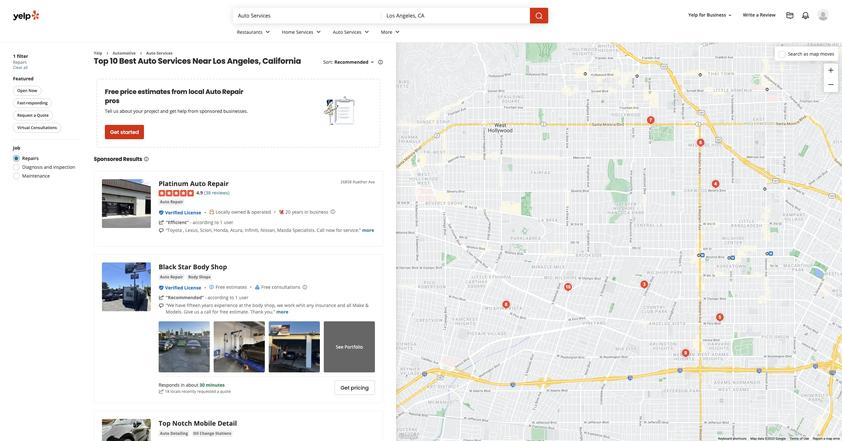 Task type: locate. For each thing, give the bounding box(es) containing it.
0 horizontal spatial for
[[212, 309, 219, 316]]

get
[[170, 108, 176, 115]]

0 vertical spatial according
[[193, 220, 213, 226]]

1 vertical spatial 16 speech v2 image
[[159, 304, 164, 309]]

1 horizontal spatial to
[[230, 295, 234, 301]]

black star body shop image
[[102, 263, 151, 312]]

1 16 trending v2 image from the top
[[159, 220, 164, 225]]

1 down free estimates
[[235, 295, 238, 301]]

years up call
[[202, 303, 213, 309]]

years inside "we have fifteen years experience at the body shop, we work whit any insurance and all make & models. give us a call for free estimate. thank you."
[[202, 303, 213, 309]]

option group
[[11, 145, 81, 181]]

yelp for yelp for business
[[689, 12, 698, 18]]

auto repair for 1st auto repair link's auto repair 'button'
[[160, 199, 183, 205]]

0 horizontal spatial 1
[[13, 53, 16, 59]]

0 vertical spatial verified
[[165, 210, 183, 216]]

user actions element
[[683, 8, 838, 48]]

0 horizontal spatial user
[[224, 220, 233, 226]]

24 chevron down v2 image right restaurants
[[264, 28, 272, 36]]

free right 16 free consultation v2 'image'
[[261, 285, 271, 291]]

0 vertical spatial top
[[94, 56, 108, 67]]

terms
[[790, 438, 799, 441]]

16 speech v2 image for "we have fifteen years experience at the body shop, we work whit any insurance and all make & models. give us a call for free estimate. thank you."
[[159, 304, 164, 309]]

get inside button
[[110, 129, 119, 136]]

1 vertical spatial to
[[230, 295, 234, 301]]

1 vertical spatial in
[[181, 383, 185, 389]]

1 horizontal spatial auto services
[[333, 29, 362, 35]]

top left 10
[[94, 56, 108, 67]]

repairs down filter at the left top of the page
[[13, 60, 27, 65]]

work
[[284, 303, 295, 309]]

- for "recommended"
[[205, 295, 207, 301]]

2 24 chevron down v2 image from the left
[[363, 28, 371, 36]]

in left business
[[305, 209, 308, 215]]

according for locally owned & operated
[[193, 220, 213, 226]]

and left get
[[160, 108, 168, 115]]

verified license button up "efficient"
[[165, 210, 201, 216]]

0 vertical spatial 16 trending v2 image
[[159, 220, 164, 225]]

free right 16 free estimates v2 image
[[216, 285, 225, 291]]

verified
[[165, 210, 183, 216], [165, 285, 183, 291]]

to up honda, on the bottom
[[215, 220, 219, 226]]

body inside button
[[188, 275, 198, 280]]

according up experience
[[208, 295, 228, 301]]

0 vertical spatial body
[[193, 263, 209, 272]]

yelp inside button
[[689, 12, 698, 18]]

estimates up at
[[226, 285, 247, 291]]

search
[[788, 51, 803, 57]]

0 vertical spatial from
[[172, 87, 187, 97]]

now
[[29, 88, 37, 94]]

yelp left 16 chevron right v2 image
[[94, 51, 102, 56]]

1 16 speech v2 image from the top
[[159, 228, 164, 234]]

auto repair down black
[[160, 275, 183, 280]]

verified license for "efficient"
[[165, 210, 201, 216]]

ave
[[368, 180, 375, 185]]

24 chevron down v2 image for home services
[[315, 28, 323, 36]]

16 trending v2 image for "recommended"
[[159, 296, 164, 301]]

1 vertical spatial 16 chevron down v2 image
[[370, 60, 375, 65]]

0 vertical spatial estimates
[[138, 87, 170, 97]]

keyboard shortcuts
[[718, 438, 747, 441]]

2 none field from the left
[[387, 12, 525, 19]]

1 verified from the top
[[165, 210, 183, 216]]

body shops
[[188, 275, 211, 280]]

1 vertical spatial verified
[[165, 285, 183, 291]]

more link for 20 years in business
[[362, 227, 374, 234]]

repair down 4.9 star rating 'image'
[[170, 199, 183, 205]]

specialists.
[[293, 227, 316, 234]]

"recommended" - according to 1 user
[[166, 295, 248, 301]]

1 vertical spatial more link
[[276, 309, 288, 316]]

a right report
[[824, 438, 825, 441]]

for left "business"
[[699, 12, 706, 18]]

2 16 trending v2 image from the top
[[159, 296, 164, 301]]

to up experience
[[230, 295, 234, 301]]

sort:
[[323, 59, 333, 65]]

more link right service." at the left bottom of the page
[[362, 227, 374, 234]]

near
[[192, 56, 211, 67]]

(38 reviews)
[[204, 190, 229, 196]]

1 horizontal spatial user
[[239, 295, 248, 301]]

auto up 4.9 "link"
[[190, 180, 206, 188]]

16 trending v2 image down 16 verified v2 image
[[159, 296, 164, 301]]

16 chevron down v2 image for yelp for business
[[728, 13, 733, 18]]

24 chevron down v2 image
[[315, 28, 323, 36], [363, 28, 371, 36]]

1 vertical spatial auto repair link
[[159, 275, 184, 281]]

0 vertical spatial 16 speech v2 image
[[159, 228, 164, 234]]

0 vertical spatial auto repair
[[160, 199, 183, 205]]

1 vertical spatial -
[[205, 295, 207, 301]]

as
[[804, 51, 809, 57]]

repairs up diagnosis
[[22, 155, 39, 162]]

- up call
[[205, 295, 207, 301]]

and right 'insurance'
[[337, 303, 345, 309]]

job
[[13, 145, 20, 151]]

featured group
[[12, 76, 81, 134]]

1 horizontal spatial yelp
[[689, 12, 698, 18]]

verified for "efficient" - according to 1 user
[[165, 210, 183, 216]]

0 horizontal spatial top
[[94, 56, 108, 67]]

license up "recommended"
[[184, 285, 201, 291]]

user for "efficient" - according to 1 user
[[224, 220, 233, 226]]

1 vertical spatial yelp
[[94, 51, 102, 56]]

auto services right 16 chevron right v2 icon at the top of page
[[146, 51, 173, 56]]

auto repair for auto repair 'button' corresponding to second auto repair link from the top
[[160, 275, 183, 280]]

16 chevron down v2 image inside recommended dropdown button
[[370, 60, 375, 65]]

2 auto repair button from the top
[[159, 275, 184, 281]]

0 vertical spatial repairs
[[13, 60, 27, 65]]

0 horizontal spatial 16 chevron down v2 image
[[370, 60, 375, 65]]

1 vertical spatial license
[[184, 285, 201, 291]]

0 horizontal spatial all
[[23, 65, 28, 70]]

1 horizontal spatial 1
[[220, 220, 223, 226]]

get
[[110, 129, 119, 136], [341, 385, 350, 392]]

0 horizontal spatial auto services
[[146, 51, 173, 56]]

1 left filter at the left top of the page
[[13, 53, 16, 59]]

1 inside 1 filter repairs clear all
[[13, 53, 16, 59]]

price
[[120, 87, 136, 97]]

0 horizontal spatial 24 chevron down v2 image
[[264, 28, 272, 36]]

0 horizontal spatial free
[[105, 87, 119, 97]]

1 vertical spatial according
[[208, 295, 228, 301]]

a
[[756, 12, 759, 18], [34, 113, 36, 118], [200, 309, 203, 316], [217, 389, 219, 395], [824, 438, 825, 441]]

us right tell
[[113, 108, 118, 115]]

& right owned
[[247, 209, 250, 215]]

estimates inside free price estimates from local auto repair pros tell us about your project and get help from sponsored businesses.
[[138, 87, 170, 97]]

16 years in business v2 image
[[279, 210, 284, 215]]

for right "now" on the bottom
[[336, 227, 342, 234]]

yelp left "business"
[[689, 12, 698, 18]]

group
[[824, 64, 838, 92]]

more down we
[[276, 309, 288, 316]]

16 verified v2 image
[[159, 210, 164, 216]]

get pricing
[[341, 385, 369, 392]]

16 trending v2 image
[[159, 220, 164, 225], [159, 296, 164, 301]]

"efficient" - according to 1 user
[[166, 220, 233, 226]]

a for report
[[824, 438, 825, 441]]

16 chevron down v2 image left 16 info v2 image
[[370, 60, 375, 65]]

map
[[810, 51, 819, 57], [826, 438, 833, 441]]

1 vertical spatial get
[[341, 385, 350, 392]]

0 horizontal spatial estimates
[[138, 87, 170, 97]]

about up recently
[[186, 383, 198, 389]]

auto services inside business categories element
[[333, 29, 362, 35]]

0 vertical spatial license
[[184, 210, 201, 216]]

0 horizontal spatial map
[[810, 51, 819, 57]]

black star body shop link
[[159, 263, 227, 272]]

operated
[[252, 209, 271, 215]]

auto left the detailing
[[160, 432, 169, 437]]

shops
[[199, 275, 211, 280]]

1 vertical spatial 1
[[220, 220, 223, 226]]

verified license button for "recommended"
[[165, 285, 201, 291]]

2 vertical spatial for
[[212, 309, 219, 316]]

24 chevron down v2 image inside restaurants 'link'
[[264, 28, 272, 36]]

top
[[94, 56, 108, 67], [159, 420, 171, 429]]

0 horizontal spatial yelp
[[94, 51, 102, 56]]

according up scion,
[[193, 220, 213, 226]]

open now button
[[13, 86, 41, 96]]

1 vertical spatial 16 trending v2 image
[[159, 296, 164, 301]]

auto inside button
[[160, 432, 169, 437]]

0 horizontal spatial us
[[113, 108, 118, 115]]

0 horizontal spatial more link
[[276, 309, 288, 316]]

repair up businesses.
[[222, 87, 243, 97]]

years right 20
[[292, 209, 303, 215]]

license for "recommended"
[[184, 285, 201, 291]]

1 horizontal spatial in
[[305, 209, 308, 215]]

a for write
[[756, 12, 759, 18]]

automotive
[[113, 51, 136, 56]]

1 24 chevron down v2 image from the left
[[264, 28, 272, 36]]

1 horizontal spatial from
[[188, 108, 198, 115]]

us down the fifteen
[[194, 309, 199, 316]]

16 speech v2 image left the "toyota
[[159, 228, 164, 234]]

16 trending v2 image for "efficient"
[[159, 220, 164, 225]]

0 vertical spatial to
[[215, 220, 219, 226]]

0 vertical spatial 16 chevron down v2 image
[[728, 13, 733, 18]]

virtual consultations
[[17, 125, 57, 131]]

1 vertical spatial years
[[202, 303, 213, 309]]

from
[[172, 87, 187, 97], [188, 108, 198, 115]]

projects image
[[786, 12, 794, 20]]

1 horizontal spatial get
[[341, 385, 350, 392]]

all inside "we have fifteen years experience at the body shop, we work whit any insurance and all make & models. give us a call for free estimate. thank you."
[[347, 303, 351, 309]]

auto right local
[[206, 87, 221, 97]]

auto repair button for second auto repair link from the top
[[159, 275, 184, 281]]

estimates up project
[[138, 87, 170, 97]]

0 horizontal spatial about
[[120, 108, 132, 115]]

info icon image
[[330, 210, 335, 215], [330, 210, 335, 215], [302, 285, 308, 290], [302, 285, 308, 290]]

platinum auto repair image
[[102, 180, 151, 229]]

2 16 speech v2 image from the top
[[159, 304, 164, 309]]

1 auto repair from the top
[[160, 199, 183, 205]]

2 verified from the top
[[165, 285, 183, 291]]

auto repair link down black
[[159, 275, 184, 281]]

a right write
[[756, 12, 759, 18]]

auto up sort:
[[333, 29, 343, 35]]

user up at
[[239, 295, 248, 301]]

none field find
[[238, 12, 376, 19]]

more link for free consultations
[[276, 309, 288, 316]]

2 24 chevron down v2 image from the left
[[394, 28, 402, 36]]

all right clear
[[23, 65, 28, 70]]

us inside free price estimates from local auto repair pros tell us about your project and get help from sponsored businesses.
[[113, 108, 118, 115]]

16 chevron down v2 image inside yelp for business button
[[728, 13, 733, 18]]

shop,
[[264, 303, 276, 309]]

0 vertical spatial all
[[23, 65, 28, 70]]

1 horizontal spatial 16 chevron down v2 image
[[728, 13, 733, 18]]

for
[[699, 12, 706, 18], [336, 227, 342, 234], [212, 309, 219, 316]]

we
[[277, 303, 283, 309]]

2 license from the top
[[184, 285, 201, 291]]

free
[[105, 87, 119, 97], [216, 285, 225, 291], [261, 285, 271, 291]]

1 vertical spatial all
[[347, 303, 351, 309]]

get for get pricing
[[341, 385, 350, 392]]

1 vertical spatial us
[[194, 309, 199, 316]]

mazda
[[277, 227, 291, 234]]

zoom out image
[[827, 81, 835, 89]]

for right call
[[212, 309, 219, 316]]

1 vertical spatial verified license button
[[165, 285, 201, 291]]

free left the price
[[105, 87, 119, 97]]

recommended button
[[335, 59, 375, 65]]

verified license
[[165, 210, 201, 216], [165, 285, 201, 291]]

auto services up recommended
[[333, 29, 362, 35]]

24 chevron down v2 image inside "home services" link
[[315, 28, 323, 36]]

top up auto detailing
[[159, 420, 171, 429]]

top 10 best auto services near los angeles, california
[[94, 56, 301, 67]]

fast-
[[17, 100, 26, 106]]

restaurants
[[237, 29, 263, 35]]

yelp for yelp link
[[94, 51, 102, 56]]

more link down we
[[276, 309, 288, 316]]

from right help
[[188, 108, 198, 115]]

1 horizontal spatial -
[[205, 295, 207, 301]]

services up recommended
[[344, 29, 362, 35]]

2 verified license button from the top
[[165, 285, 201, 291]]

auto
[[333, 29, 343, 35], [146, 51, 156, 56], [138, 56, 156, 67], [206, 87, 221, 97], [190, 180, 206, 188], [160, 199, 169, 205], [160, 275, 169, 280], [160, 432, 169, 437]]

24 chevron down v2 image
[[264, 28, 272, 36], [394, 28, 402, 36]]

1 horizontal spatial about
[[186, 383, 198, 389]]

us
[[113, 108, 118, 115], [194, 309, 199, 316]]

minutes
[[206, 383, 225, 389]]

responds
[[159, 383, 180, 389]]

body down black star body shop link
[[188, 275, 198, 280]]

1 up honda, on the bottom
[[220, 220, 223, 226]]

get pricing button
[[334, 381, 375, 396]]

1 horizontal spatial years
[[292, 209, 303, 215]]

2 horizontal spatial for
[[699, 12, 706, 18]]

0 vertical spatial map
[[810, 51, 819, 57]]

16 verified v2 image
[[159, 286, 164, 291]]

according for free estimates
[[208, 295, 228, 301]]

more
[[362, 227, 374, 234], [276, 309, 288, 316]]

1 license from the top
[[184, 210, 201, 216]]

0 vertical spatial user
[[224, 220, 233, 226]]

None field
[[238, 12, 376, 19], [387, 12, 525, 19]]

16 chevron down v2 image right "business"
[[728, 13, 733, 18]]

consultations
[[31, 125, 57, 131]]

2 auto repair from the top
[[160, 275, 183, 280]]

0 vertical spatial &
[[247, 209, 250, 215]]

and
[[160, 108, 168, 115], [44, 164, 52, 170], [337, 303, 345, 309]]

1 horizontal spatial top
[[159, 420, 171, 429]]

call
[[317, 227, 325, 234]]

auto services link
[[328, 23, 376, 42], [146, 51, 173, 56]]

diagnosis and inspection
[[22, 164, 75, 170]]

angeles,
[[227, 56, 261, 67]]

verified license up "efficient"
[[165, 210, 201, 216]]

get left started
[[110, 129, 119, 136]]

0 vertical spatial auto services link
[[328, 23, 376, 42]]

get left pricing
[[341, 385, 350, 392]]

1
[[13, 53, 16, 59], [220, 220, 223, 226], [235, 295, 238, 301]]

1 horizontal spatial more
[[362, 227, 374, 234]]

2 verified license from the top
[[165, 285, 201, 291]]

"efficient"
[[166, 220, 189, 226]]

0 vertical spatial about
[[120, 108, 132, 115]]

stations
[[215, 432, 231, 437]]

16 speech v2 image left "we
[[159, 304, 164, 309]]

none field the near
[[387, 12, 525, 19]]

map right as
[[810, 51, 819, 57]]

0 vertical spatial auto repair button
[[159, 199, 184, 206]]

search image
[[535, 12, 543, 20]]

verified up "efficient"
[[165, 210, 183, 216]]

4.9 star rating image
[[159, 190, 194, 197]]

1 vertical spatial body
[[188, 275, 198, 280]]

about
[[120, 108, 132, 115], [186, 383, 198, 389]]

None search field
[[233, 8, 550, 23]]

auto right best
[[138, 56, 156, 67]]

1 horizontal spatial 24 chevron down v2 image
[[363, 28, 371, 36]]

verified license button up "recommended"
[[165, 285, 201, 291]]

super auto dent body image
[[679, 347, 692, 360]]

acura,
[[230, 227, 244, 234]]

a left call
[[200, 309, 203, 316]]

0 vertical spatial in
[[305, 209, 308, 215]]

get for get started
[[110, 129, 119, 136]]

from left local
[[172, 87, 187, 97]]

auto repair down 4.9 star rating 'image'
[[160, 199, 183, 205]]

in up recently
[[181, 383, 185, 389]]

auto repair button
[[159, 199, 184, 206], [159, 275, 184, 281]]

oil
[[193, 432, 199, 437]]

24 chevron down v2 image left more
[[363, 28, 371, 36]]

auto services link up recommended
[[328, 23, 376, 42]]

0 horizontal spatial to
[[215, 220, 219, 226]]

top notch mobile detail link
[[159, 420, 237, 429]]

1 auto repair button from the top
[[159, 199, 184, 206]]

auto up 16 verified v2 icon at the left
[[160, 199, 169, 205]]

a inside button
[[34, 113, 36, 118]]

1 24 chevron down v2 image from the left
[[315, 28, 323, 36]]

body
[[193, 263, 209, 272], [188, 275, 198, 280]]

1 horizontal spatial &
[[365, 303, 369, 309]]

more right service." at the left bottom of the page
[[362, 227, 374, 234]]

0 horizontal spatial 24 chevron down v2 image
[[315, 28, 323, 36]]

0 vertical spatial verified license
[[165, 210, 201, 216]]

auto services link right 16 chevron right v2 icon at the top of page
[[146, 51, 173, 56]]

map left error
[[826, 438, 833, 441]]

24 chevron down v2 image inside more link
[[394, 28, 402, 36]]

1 vertical spatial verified license
[[165, 285, 201, 291]]

auto repair link down 4.9 star rating 'image'
[[159, 199, 184, 206]]

1 verified license button from the top
[[165, 210, 201, 216]]

license for "efficient"
[[184, 210, 201, 216]]

models.
[[166, 309, 183, 316]]

16 chevron down v2 image
[[728, 13, 733, 18], [370, 60, 375, 65]]

body up body shops
[[193, 263, 209, 272]]

0 horizontal spatial years
[[202, 303, 213, 309]]

see
[[336, 344, 344, 351]]

16 speech v2 image
[[159, 228, 164, 234], [159, 304, 164, 309]]

1 horizontal spatial us
[[194, 309, 199, 316]]

virtual consultations button
[[13, 123, 61, 133]]

about left "your"
[[120, 108, 132, 115]]

verified license up "recommended"
[[165, 285, 201, 291]]

1 vertical spatial &
[[365, 303, 369, 309]]

1 vertical spatial map
[[826, 438, 833, 441]]

oil change stations
[[193, 432, 231, 437]]

clear all link
[[13, 65, 28, 70]]

give
[[184, 309, 193, 316]]

1 vertical spatial auto services
[[146, 51, 173, 56]]

all left make
[[347, 303, 351, 309]]

verified license button for "efficient"
[[165, 210, 201, 216]]

0 vertical spatial 1
[[13, 53, 16, 59]]

google
[[776, 438, 786, 441]]

24 chevron down v2 image down find field
[[315, 28, 323, 36]]

16 trending v2 image down 16 verified v2 icon at the left
[[159, 220, 164, 225]]

get inside button
[[341, 385, 350, 392]]

1 verified license from the top
[[165, 210, 201, 216]]

- up lexus,
[[190, 220, 191, 226]]

1 vertical spatial auto services link
[[146, 51, 173, 56]]

0 vertical spatial auto repair link
[[159, 199, 184, 206]]

& right make
[[365, 303, 369, 309]]

error
[[833, 438, 840, 441]]

0 vertical spatial us
[[113, 108, 118, 115]]

to for locally
[[215, 220, 219, 226]]

verified right 16 verified v2 image
[[165, 285, 183, 291]]

affordable care of hollywood image
[[644, 114, 657, 127]]

24 chevron down v2 image right more
[[394, 28, 402, 36]]

ruether
[[353, 180, 367, 185]]

you."
[[265, 309, 275, 316]]

tell
[[105, 108, 112, 115]]

auto repair button down black
[[159, 275, 184, 281]]

auto repair button down 4.9 star rating 'image'
[[159, 199, 184, 206]]

1 horizontal spatial 24 chevron down v2 image
[[394, 28, 402, 36]]

2 vertical spatial 1
[[235, 295, 238, 301]]

0 horizontal spatial -
[[190, 220, 191, 226]]

0 horizontal spatial get
[[110, 129, 119, 136]]

get started button
[[105, 125, 144, 140]]

1 none field from the left
[[238, 12, 376, 19]]

requested
[[197, 389, 216, 395]]

clear
[[13, 65, 22, 70]]

free inside free price estimates from local auto repair pros tell us about your project and get help from sponsored businesses.
[[105, 87, 119, 97]]

and up maintenance at the left
[[44, 164, 52, 170]]

0 vertical spatial -
[[190, 220, 191, 226]]

a left quote
[[34, 113, 36, 118]]

license up "efficient" - according to 1 user
[[184, 210, 201, 216]]

consultations
[[272, 285, 300, 291]]

1 vertical spatial more
[[276, 309, 288, 316]]

repair inside free price estimates from local auto repair pros tell us about your project and get help from sponsored businesses.
[[222, 87, 243, 97]]

user up honda, on the bottom
[[224, 220, 233, 226]]

request
[[17, 113, 33, 118]]



Task type: vqa. For each thing, say whether or not it's contained in the screenshot.
BURGER
no



Task type: describe. For each thing, give the bounding box(es) containing it.
0 horizontal spatial &
[[247, 209, 250, 215]]

16 chevron down v2 image for recommended
[[370, 60, 375, 65]]

to for free
[[230, 295, 234, 301]]

free consultations
[[261, 285, 300, 291]]

best
[[119, 56, 136, 67]]

0 horizontal spatial more
[[276, 309, 288, 316]]

repair up (38 reviews) link
[[208, 180, 229, 188]]

16 speech v2 image for "toyota , lexus, scion, honda, acura, infiniti, nissan, mazda specialists. call now for service."
[[159, 228, 164, 234]]

map for error
[[826, 438, 833, 441]]

(38 reviews) link
[[204, 189, 229, 197]]

local
[[189, 87, 204, 97]]

26858 ruether ave
[[341, 180, 375, 185]]

notifications image
[[802, 12, 810, 20]]

body
[[252, 303, 263, 309]]

map
[[751, 438, 757, 441]]

yelp link
[[94, 51, 102, 56]]

auto inside free price estimates from local auto repair pros tell us about your project and get help from sponsored businesses.
[[206, 87, 221, 97]]

about inside free price estimates from local auto repair pros tell us about your project and get help from sponsored businesses.
[[120, 108, 132, 115]]

free
[[220, 309, 228, 316]]

1 vertical spatial repairs
[[22, 155, 39, 162]]

map for moves
[[810, 51, 819, 57]]

auto inside business categories element
[[333, 29, 343, 35]]

option group containing job
[[11, 145, 81, 181]]

call
[[204, 309, 211, 316]]

moves
[[820, 51, 834, 57]]

0 vertical spatial more
[[362, 227, 374, 234]]

16 trending v2 image
[[159, 390, 164, 395]]

map region
[[315, 0, 842, 442]]

at
[[239, 303, 243, 309]]

search as map moves
[[788, 51, 834, 57]]

top for top notch mobile detail
[[159, 420, 171, 429]]

auto right 16 chevron right v2 icon at the top of page
[[146, 51, 156, 56]]

business categories element
[[232, 23, 829, 42]]

any
[[306, 303, 314, 309]]

1 vertical spatial estimates
[[226, 285, 247, 291]]

service."
[[343, 227, 361, 234]]

16 info v2 image
[[378, 60, 383, 65]]

auto detailing link
[[159, 431, 189, 438]]

16 free estimates v2 image
[[209, 285, 214, 290]]

google image
[[398, 433, 419, 442]]

"toyota , lexus, scion, honda, acura, infiniti, nissan, mazda specialists. call now for service." more
[[166, 227, 374, 234]]

detail
[[218, 420, 237, 429]]

report a map error link
[[813, 438, 840, 441]]

and inside "we have fifteen years experience at the body shop, we work whit any insurance and all make & models. give us a call for free estimate. thank you."
[[337, 303, 345, 309]]

diagnosis
[[22, 164, 43, 170]]

repair down star
[[170, 275, 183, 280]]

- for "efficient"
[[190, 220, 191, 226]]

keyboard
[[718, 438, 732, 441]]

Near text field
[[387, 12, 525, 19]]

of
[[800, 438, 803, 441]]

for inside "we have fifteen years experience at the body shop, we work whit any insurance and all make & models. give us a call for free estimate. thank you."
[[212, 309, 219, 316]]

auto repair button for 1st auto repair link
[[159, 199, 184, 206]]

keyboard shortcuts button
[[718, 437, 747, 442]]

services right 16 chevron right v2 icon at the top of page
[[157, 51, 173, 56]]

0 horizontal spatial and
[[44, 164, 52, 170]]

pricing
[[351, 385, 369, 392]]

10
[[110, 56, 118, 67]]

business
[[310, 209, 328, 215]]

platinum auto repair
[[159, 180, 229, 188]]

california
[[262, 56, 301, 67]]

black
[[159, 263, 176, 272]]

quote
[[37, 113, 49, 118]]

super auto dent body image
[[679, 347, 692, 360]]

reviews)
[[212, 190, 229, 196]]

infiniti,
[[245, 227, 259, 234]]

scion,
[[200, 227, 213, 234]]

make
[[353, 303, 364, 309]]

©2023
[[765, 438, 775, 441]]

1 auto repair link from the top
[[159, 199, 184, 206]]

lucy's auto center image
[[500, 299, 513, 312]]

more
[[381, 29, 392, 35]]

platinum auto repair link
[[159, 180, 229, 188]]

0 horizontal spatial from
[[172, 87, 187, 97]]

change
[[200, 432, 214, 437]]

oil change stations link
[[192, 431, 233, 438]]

platinum
[[159, 180, 188, 188]]

0 horizontal spatial auto services link
[[146, 51, 173, 56]]

Find text field
[[238, 12, 376, 19]]

hans  auto image
[[713, 311, 726, 324]]

18
[[165, 389, 169, 395]]

free for estimates
[[216, 285, 225, 291]]

user for "recommended" - according to 1 user
[[239, 295, 248, 301]]

open
[[17, 88, 28, 94]]

all inside 1 filter repairs clear all
[[23, 65, 28, 70]]

shop
[[211, 263, 227, 272]]

1 for "efficient"
[[220, 220, 223, 226]]

virtual
[[17, 125, 30, 131]]

free for price
[[105, 87, 119, 97]]

sponsored
[[200, 108, 222, 115]]

the
[[244, 303, 251, 309]]

1 horizontal spatial for
[[336, 227, 342, 234]]

owned
[[231, 209, 246, 215]]

24 chevron down v2 image for restaurants
[[264, 28, 272, 36]]

quote
[[220, 389, 231, 395]]

a down the minutes
[[217, 389, 219, 395]]

and inside free price estimates from local auto repair pros tell us about your project and get help from sponsored businesses.
[[160, 108, 168, 115]]

24 chevron down v2 image for more
[[394, 28, 402, 36]]

business
[[707, 12, 726, 18]]

us inside "we have fifteen years experience at the body shop, we work whit any insurance and all make & models. give us a call for free estimate. thank you."
[[194, 309, 199, 316]]

top for top 10 best auto services near los angeles, california
[[94, 56, 108, 67]]

4.9
[[196, 190, 203, 196]]

repairs inside 1 filter repairs clear all
[[13, 60, 27, 65]]

free price estimates from local auto repair pros image
[[324, 95, 357, 128]]

whit
[[296, 303, 305, 309]]

yelp for business
[[689, 12, 726, 18]]

16 chevron right v2 image
[[138, 51, 144, 56]]

1 vertical spatial about
[[186, 383, 198, 389]]

shortcuts
[[733, 438, 747, 441]]

maria w. image
[[818, 9, 829, 21]]

sponsored
[[94, 156, 122, 163]]

j&s onestop auto repair image
[[638, 278, 651, 291]]

a inside "we have fifteen years experience at the body shop, we work whit any insurance and all make & models. give us a call for free estimate. thank you."
[[200, 309, 203, 316]]

body shops button
[[187, 275, 212, 281]]

project
[[144, 108, 159, 115]]

16 locally owned v2 image
[[209, 210, 214, 215]]

recommended
[[335, 59, 369, 65]]

sponsored results
[[94, 156, 142, 163]]

free for consultations
[[261, 285, 271, 291]]

24 chevron down v2 image for auto services
[[363, 28, 371, 36]]

data
[[758, 438, 764, 441]]

0 horizontal spatial in
[[181, 383, 185, 389]]

auto down black
[[160, 275, 169, 280]]

& inside "we have fifteen years experience at the body shop, we work whit any insurance and all make & models. give us a call for free estimate. thank you."
[[365, 303, 369, 309]]

estimate.
[[229, 309, 249, 316]]

1 horizontal spatial auto services link
[[328, 23, 376, 42]]

hollywood star smog check & auto repair image
[[694, 136, 707, 149]]

fast-responding
[[17, 100, 48, 106]]

insurance
[[315, 303, 336, 309]]

honda,
[[214, 227, 229, 234]]

16 free consultation v2 image
[[255, 285, 260, 290]]

services left near
[[158, 56, 191, 67]]

16 chevron right v2 image
[[105, 51, 110, 56]]

k.t. auto & tire image
[[562, 281, 575, 294]]

services right home in the top left of the page
[[296, 29, 313, 35]]

16 info v2 image
[[144, 157, 149, 162]]

locally owned & operated
[[216, 209, 271, 215]]

map data ©2023 google
[[751, 438, 786, 441]]

a for request
[[34, 113, 36, 118]]

hana auto service image
[[709, 178, 722, 191]]

thank
[[250, 309, 263, 316]]

write a review
[[743, 12, 776, 18]]

pros
[[105, 97, 119, 106]]

4.9 link
[[196, 189, 203, 197]]

(38
[[204, 190, 211, 196]]

home services
[[282, 29, 313, 35]]

review
[[760, 12, 776, 18]]

1 for "recommended"
[[235, 295, 238, 301]]

2 auto repair link from the top
[[159, 275, 184, 281]]

locals
[[170, 389, 181, 395]]

zoom in image
[[827, 66, 835, 74]]

verified for "recommended" - according to 1 user
[[165, 285, 183, 291]]

responds in about 30 minutes
[[159, 383, 225, 389]]

see portfolio
[[336, 344, 363, 351]]

now
[[326, 227, 335, 234]]

free estimates
[[216, 285, 247, 291]]

for inside button
[[699, 12, 706, 18]]

verified license for "recommended"
[[165, 285, 201, 291]]

26858
[[341, 180, 352, 185]]

maintenance
[[22, 173, 50, 179]]



